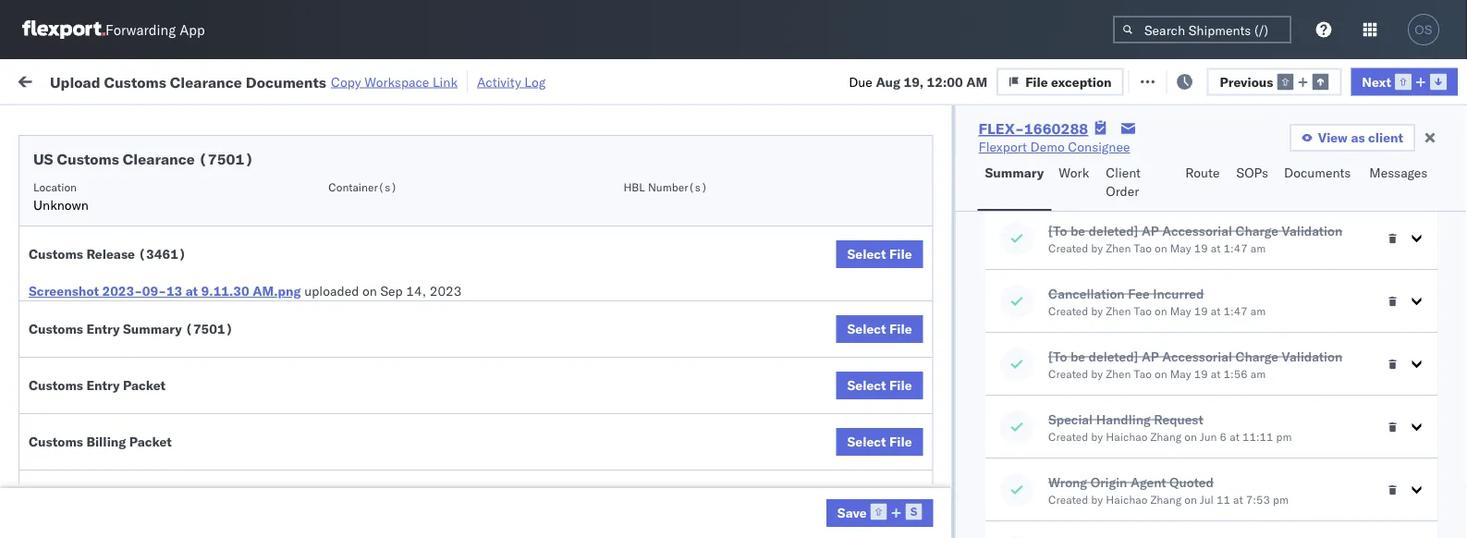 Task type: vqa. For each thing, say whether or not it's contained in the screenshot.


Task type: describe. For each thing, give the bounding box(es) containing it.
forwarding app
[[105, 21, 205, 38]]

11
[[1216, 492, 1230, 506]]

copy workspace link button
[[331, 74, 458, 90]]

ap for [to be deleted] ap accessorial charge validation created by zhen tao on may 19 at 1:47 am
[[1141, 223, 1159, 239]]

may for [to be deleted] ap accessorial charge validation created by zhen tao on may 19 at 1:56 am
[[1170, 367, 1191, 381]]

(3461)
[[138, 246, 186, 262]]

release
[[86, 246, 135, 262]]

3 schedule pickup from los angeles, ca link from the top
[[43, 337, 263, 374]]

19 for [to be deleted] ap accessorial charge validation created by zhen tao on may 19 at 1:56 am
[[1194, 367, 1208, 381]]

customs left the billing
[[29, 434, 83, 450]]

activity log button
[[477, 70, 546, 93]]

tao inside cancellation fee incurred created by zhen tao on may 19 at 1:47 am
[[1134, 304, 1152, 318]]

ap for [to be deleted] ap accessorial charge validation created by zhen tao on may 19 at 1:56 am
[[1141, 349, 1159, 365]]

2 schedule delivery appointment button from the top
[[43, 306, 227, 326]]

on inside cancellation fee incurred created by zhen tao on may 19 at 1:47 am
[[1154, 304, 1167, 318]]

3 fcl from the top
[[607, 348, 631, 364]]

select for customs entry summary (7501)
[[847, 321, 886, 337]]

os
[[1415, 23, 1433, 37]]

4 hlxu6269489, from the top
[[1238, 307, 1332, 323]]

import work
[[156, 72, 233, 88]]

at right 13
[[186, 283, 198, 299]]

client
[[1106, 165, 1141, 181]]

8 resize handle column header from the left
[[1228, 143, 1250, 538]]

flex-1660288
[[979, 119, 1089, 138]]

location
[[33, 180, 77, 194]]

5 ceau7522281, from the top
[[1139, 348, 1234, 364]]

summary inside button
[[985, 165, 1044, 181]]

4 pm from the top
[[337, 307, 357, 324]]

billing
[[86, 434, 126, 450]]

4 fcl from the top
[[607, 470, 631, 486]]

batch
[[1365, 72, 1401, 88]]

select file for customs entry packet
[[847, 377, 912, 393]]

3 flex-1846748 from the top
[[1021, 267, 1117, 283]]

1:47 inside cancellation fee incurred created by zhen tao on may 19 at 1:47 am
[[1223, 304, 1248, 318]]

(7501) for us customs clearance (7501)
[[199, 150, 254, 168]]

customs billing packet
[[29, 434, 172, 450]]

on inside [to be deleted] ap accessorial charge validation created by zhen tao on may 19 at 1:47 am
[[1154, 241, 1167, 255]]

ca for 3rd schedule pickup from los angeles, ca 'link'
[[43, 356, 60, 373]]

container numbers button
[[1130, 140, 1232, 173]]

6 ceau7522281, from the top
[[1139, 388, 1234, 405]]

log
[[525, 74, 546, 90]]

cancellation fee incurred created by zhen tao on may 19 at 1:47 am
[[1048, 286, 1266, 318]]

2 schedule pickup from los angeles, ca link from the top
[[43, 256, 263, 293]]

delivery for second schedule delivery appointment link
[[101, 307, 148, 323]]

from for 3rd schedule pickup from los angeles, ca 'link'
[[144, 338, 171, 354]]

1 horizontal spatial work
[[1059, 165, 1089, 181]]

19,
[[904, 73, 924, 89]]

3 schedule delivery appointment from the top
[[43, 469, 227, 485]]

am.png
[[253, 283, 301, 299]]

4 schedule pickup from los angeles, ca link from the top
[[43, 418, 263, 455]]

3 abcdefg78456546 from the top
[[1259, 511, 1384, 527]]

1 flex-1846748 from the top
[[1021, 185, 1117, 202]]

accessorial for [to be deleted] ap accessorial charge validation created by zhen tao on may 19 at 1:47 am
[[1162, 223, 1232, 239]]

flexport demo consignee
[[979, 139, 1130, 155]]

5 pm from the top
[[337, 348, 357, 364]]

packet for customs billing packet
[[129, 434, 172, 450]]

3 schedule delivery appointment button from the top
[[43, 468, 227, 489]]

1 fcl from the top
[[607, 185, 631, 202]]

at inside [to be deleted] ap accessorial charge validation created by zhen tao on may 19 at 1:47 am
[[1211, 241, 1221, 255]]

by:
[[67, 113, 85, 129]]

action
[[1404, 72, 1445, 88]]

1 vertical spatial summary
[[123, 321, 182, 337]]

schedule pickup from los angeles, ca for 3rd schedule pickup from los angeles, ca 'link'
[[43, 338, 249, 373]]

upload customs clearance documents copy workspace link
[[50, 72, 458, 91]]

ca for 2nd schedule pickup from los angeles, ca 'link' from the top of the page
[[43, 275, 60, 291]]

container numbers
[[1139, 144, 1189, 172]]

agent
[[1130, 474, 1166, 491]]

1 ceau7522281, hlxu6269489, hlxu8034992 from the top
[[1139, 185, 1426, 201]]

pdt, for 3rd schedule pickup from los angeles, ca 'link'
[[361, 348, 390, 364]]

1 11:59 from the top
[[298, 185, 334, 202]]

demo
[[1031, 139, 1065, 155]]

3 ceau7522281, from the top
[[1139, 266, 1234, 282]]

4, for 3rd schedule pickup from los angeles, ca 'link'
[[420, 348, 432, 364]]

3 pm from the top
[[337, 267, 357, 283]]

1 angeles, from the top
[[198, 216, 249, 232]]

screenshot
[[29, 283, 99, 299]]

customs down forwarding
[[104, 72, 166, 91]]

documents inside documents button
[[1284, 165, 1351, 181]]

zhen for [to be deleted] ap accessorial charge validation created by zhen tao on may 19 at 1:56 am
[[1106, 367, 1131, 381]]

file for customs billing packet
[[890, 434, 912, 450]]

3 lhuu7894563, from the top
[[1139, 510, 1235, 527]]

charge for [to be deleted] ap accessorial charge validation created by zhen tao on may 19 at 1:56 am
[[1235, 349, 1278, 365]]

1 pm from the top
[[337, 185, 357, 202]]

from for 2nd schedule pickup from los angeles, ca 'link' from the top of the page
[[144, 257, 171, 273]]

work button
[[1052, 156, 1099, 211]]

(0)
[[300, 72, 324, 88]]

unknown
[[33, 197, 89, 213]]

on inside the special handling request created by haichao zhang on jun 6 at 11:11 pm
[[1184, 430, 1197, 443]]

my work
[[18, 67, 101, 92]]

13
[[166, 283, 182, 299]]

2 ceau7522281, hlxu6269489, hlxu8034992 from the top
[[1139, 226, 1426, 242]]

6 schedule from the top
[[43, 419, 97, 436]]

activity log
[[477, 74, 546, 90]]

upload customs clearance documents button
[[43, 378, 263, 417]]

view as client button
[[1290, 124, 1416, 152]]

be for [to be deleted] ap accessorial charge validation created by zhen tao on may 19 at 1:56 am
[[1070, 349, 1085, 365]]

customs down screenshot
[[29, 321, 83, 337]]

at inside cancellation fee incurred created by zhen tao on may 19 at 1:47 am
[[1211, 304, 1221, 318]]

1 schedule from the top
[[43, 184, 97, 201]]

select file button for customs entry summary (7501)
[[836, 315, 923, 343]]

at inside [to be deleted] ap accessorial charge validation created by zhen tao on may 19 at 1:56 am
[[1211, 367, 1221, 381]]

4 pdt, from the top
[[361, 307, 390, 324]]

customs inside upload customs clearance documents
[[88, 379, 140, 395]]

[to for [to be deleted] ap accessorial charge validation created by zhen tao on may 19 at 1:47 am
[[1048, 223, 1067, 239]]

4 4, from the top
[[420, 307, 432, 324]]

dec
[[392, 470, 416, 486]]

1 schedule delivery appointment from the top
[[43, 184, 227, 201]]

client
[[1369, 129, 1404, 146]]

3 angeles, from the top
[[198, 338, 249, 354]]

1 horizontal spatial file exception
[[1152, 72, 1239, 88]]

3 1889466 from the top
[[1061, 511, 1117, 527]]

13,
[[419, 470, 439, 486]]

validation for [to be deleted] ap accessorial charge validation created by zhen tao on may 19 at 1:56 am
[[1282, 349, 1342, 365]]

screenshot 2023-09-13 at 9.11.30 am.png link
[[29, 282, 301, 301]]

upload customs clearance documents link
[[43, 378, 263, 415]]

may inside cancellation fee incurred created by zhen tao on may 19 at 1:47 am
[[1170, 304, 1191, 318]]

6 pm from the top
[[337, 470, 357, 486]]

2 flex-1846748 from the top
[[1021, 226, 1117, 242]]

cancellation
[[1048, 286, 1125, 302]]

import work button
[[148, 59, 240, 101]]

4 schedule from the top
[[43, 307, 97, 323]]

759 at risk
[[339, 72, 403, 88]]

19 for [to be deleted] ap accessorial charge validation created by zhen tao on may 19 at 1:47 am
[[1194, 241, 1208, 255]]

client order button
[[1099, 156, 1178, 211]]

(7501) for customs entry summary (7501)
[[185, 321, 233, 337]]

file for customs entry summary (7501)
[[890, 321, 912, 337]]

5 flex-1846748 from the top
[[1021, 348, 1117, 364]]

created inside [to be deleted] ap accessorial charge validation created by zhen tao on may 19 at 1:56 am
[[1048, 367, 1088, 381]]

order
[[1106, 183, 1140, 199]]

hlxu6269489, for 3rd schedule pickup from los angeles, ca 'link'
[[1238, 348, 1332, 364]]

3 ocean fcl from the top
[[566, 348, 631, 364]]

1 ceau7522281, from the top
[[1139, 185, 1234, 201]]

1 hlxu8034992 from the top
[[1335, 185, 1426, 201]]

customs down by:
[[57, 150, 119, 168]]

3 flex-1889466 from the top
[[1021, 511, 1117, 527]]

1 4, from the top
[[420, 185, 432, 202]]

jul
[[1200, 492, 1214, 506]]

11:59 for fourth schedule pickup from los angeles, ca 'link' from the bottom of the page
[[298, 226, 334, 242]]

zhen inside cancellation fee incurred created by zhen tao on may 19 at 1:47 am
[[1106, 304, 1131, 318]]

flex-1889466 for schedule delivery appointment
[[1021, 470, 1117, 486]]

wrong
[[1048, 474, 1087, 491]]

4 11:59 from the top
[[298, 307, 334, 324]]

9 resize handle column header from the left
[[1434, 143, 1456, 538]]

4 resize handle column header from the left
[[655, 143, 677, 538]]

1 horizontal spatial exception
[[1178, 72, 1239, 88]]

mbl/mawb numbers button
[[1250, 147, 1463, 166]]

pdt, for 2nd schedule pickup from los angeles, ca 'link' from the top of the page
[[361, 267, 390, 283]]

3 ceau7522281, hlxu6269489, hlxu8034992 from the top
[[1139, 266, 1426, 282]]

origin
[[1090, 474, 1127, 491]]

wrong origin agent quoted created by haichao zhang on jul 11 at 7:53 pm
[[1048, 474, 1288, 506]]

4, for fourth schedule pickup from los angeles, ca 'link' from the bottom of the page
[[420, 226, 432, 242]]

2 fcl from the top
[[607, 226, 631, 242]]

incurred
[[1153, 286, 1204, 302]]

flexport. image
[[22, 20, 105, 39]]

packet for customs entry packet
[[123, 377, 166, 393]]

am
[[966, 73, 988, 89]]

4 ceau7522281, hlxu6269489, hlxu8034992 from the top
[[1139, 307, 1426, 323]]

5 schedule from the top
[[43, 338, 97, 354]]

clearance for upload customs clearance documents copy workspace link
[[170, 72, 242, 91]]

deleted] for [to be deleted] ap accessorial charge validation created by zhen tao on may 19 at 1:47 am
[[1088, 223, 1138, 239]]

3 schedule delivery appointment link from the top
[[43, 468, 227, 487]]

messages
[[1370, 165, 1428, 181]]

consignee
[[1068, 139, 1130, 155]]

container(s)
[[328, 180, 397, 194]]

aug
[[876, 73, 901, 89]]

2 schedule delivery appointment from the top
[[43, 307, 227, 323]]

2 schedule from the top
[[43, 216, 97, 232]]

pst,
[[361, 470, 389, 486]]

fee
[[1128, 286, 1150, 302]]

1 ocean fcl from the top
[[566, 185, 631, 202]]

select file button for customs release (3461)
[[836, 240, 923, 268]]

11:59 pm pdt, nov 4, 2022 for 3rd schedule pickup from los angeles, ca 'link'
[[298, 348, 468, 364]]

3 uetu5238478 from the top
[[1238, 510, 1328, 527]]

jun
[[1200, 430, 1217, 443]]

message (0)
[[248, 72, 324, 88]]

5 ceau7522281, hlxu6269489, hlxu8034992 from the top
[[1139, 348, 1426, 364]]

4 nov from the top
[[393, 307, 417, 324]]

select for customs billing packet
[[847, 434, 886, 450]]

request
[[1154, 411, 1203, 428]]

on left sep
[[362, 283, 377, 299]]

1 nov from the top
[[393, 185, 417, 202]]

1 schedule pickup from los angeles, ca button from the top
[[43, 215, 263, 254]]

1 schedule delivery appointment button from the top
[[43, 184, 227, 204]]

hbl number(s)
[[624, 180, 708, 194]]

haichao inside the special handling request created by haichao zhang on jun 6 at 11:11 pm
[[1106, 430, 1147, 443]]

client order
[[1106, 165, 1141, 199]]

quoted
[[1169, 474, 1214, 491]]

screenshot 2023-09-13 at 9.11.30 am.png uploaded on sep 14, 2023
[[29, 283, 462, 299]]

2022 for 2nd schedule pickup from los angeles, ca button from the bottom of the page
[[435, 348, 468, 364]]

3 schedule pickup from los angeles, ca button from the top
[[43, 337, 263, 376]]

customs entry packet
[[29, 377, 166, 393]]

due
[[849, 73, 873, 89]]

flexport demo consignee link
[[979, 138, 1130, 156]]

numbers for container numbers
[[1139, 159, 1185, 172]]

2 schedule pickup from los angeles, ca button from the top
[[43, 256, 263, 295]]

nov for fourth schedule pickup from los angeles, ca 'link' from the bottom of the page
[[393, 226, 417, 242]]

12:00
[[927, 73, 963, 89]]

1846748 for 2nd schedule pickup from los angeles, ca 'link' from the top of the page
[[1061, 267, 1117, 283]]

[to for [to be deleted] ap accessorial charge validation created by zhen tao on may 19 at 1:56 am
[[1048, 349, 1067, 365]]

from for 1st schedule pickup from los angeles, ca 'link' from the bottom
[[144, 419, 171, 436]]

track
[[470, 72, 500, 88]]

select file for customs billing packet
[[847, 434, 912, 450]]

am for [to be deleted] ap accessorial charge validation created by zhen tao on may 19 at 1:56 am
[[1250, 367, 1266, 381]]

3 test123456 from the top
[[1259, 307, 1337, 324]]

work
[[53, 67, 101, 92]]

1 pdt, from the top
[[361, 185, 390, 202]]

entry for packet
[[86, 377, 120, 393]]

4 ceau7522281, from the top
[[1139, 307, 1234, 323]]

5 test123456 from the top
[[1259, 389, 1337, 405]]

1 11:59 pm pdt, nov 4, 2022 from the top
[[298, 185, 468, 202]]

customs up screenshot
[[29, 246, 83, 262]]

1 test123456 from the top
[[1259, 226, 1337, 242]]

1 1846748 from the top
[[1061, 185, 1117, 202]]

4 1846748 from the top
[[1061, 307, 1117, 324]]

5 resize handle column header from the left
[[775, 143, 797, 538]]

0 vertical spatial work
[[201, 72, 233, 88]]

7 resize handle column header from the left
[[1108, 143, 1130, 538]]

los for 2nd schedule pickup from los angeles, ca button from the bottom of the page
[[174, 338, 195, 354]]

0 horizontal spatial file exception
[[1026, 73, 1112, 89]]

4 flex-1846748 from the top
[[1021, 307, 1117, 324]]

2 schedule delivery appointment link from the top
[[43, 306, 227, 324]]

lhuu7894563, uetu5238478 for schedule delivery appointment
[[1139, 470, 1328, 486]]

9.11.30
[[201, 283, 249, 299]]

os button
[[1403, 8, 1445, 51]]

us
[[33, 150, 53, 168]]

container
[[1139, 144, 1189, 158]]

4 hlxu8034992 from the top
[[1335, 307, 1426, 323]]

205 on track
[[425, 72, 500, 88]]

nov for 3rd schedule pickup from los angeles, ca 'link'
[[393, 348, 417, 364]]

lhuu7894563, uetu5238478 for schedule pickup from los angeles, ca
[[1139, 429, 1328, 445]]

6 flex-1846748 from the top
[[1021, 389, 1117, 405]]

pickup for fourth schedule pickup from los angeles, ca 'link' from the bottom of the page
[[101, 216, 141, 232]]

special
[[1048, 411, 1093, 428]]

accessorial for [to be deleted] ap accessorial charge validation created by zhen tao on may 19 at 1:56 am
[[1162, 349, 1232, 365]]

Search Work text field
[[846, 66, 1048, 94]]

2 pm from the top
[[337, 226, 357, 242]]

6 resize handle column header from the left
[[960, 143, 982, 538]]

4 schedule pickup from los angeles, ca button from the top
[[43, 418, 263, 457]]

file for customs release (3461)
[[890, 246, 912, 262]]



Task type: locate. For each thing, give the bounding box(es) containing it.
upload customs clearance documents
[[43, 379, 203, 413]]

on right 205
[[452, 72, 467, 88]]

schedule up screenshot
[[43, 257, 97, 273]]

14,
[[406, 283, 426, 299]]

0 vertical spatial pm
[[1276, 430, 1292, 443]]

1 vertical spatial 1:47
[[1223, 304, 1248, 318]]

appointment for first schedule delivery appointment link from the top
[[151, 184, 227, 201]]

appointment for second schedule delivery appointment link
[[151, 307, 227, 323]]

flex-1889466 button
[[991, 425, 1121, 451], [991, 425, 1121, 451], [991, 466, 1121, 491], [991, 466, 1121, 491], [991, 506, 1121, 532], [991, 506, 1121, 532]]

ap down client order button
[[1141, 223, 1159, 239]]

7:53
[[1246, 492, 1270, 506]]

at right 6
[[1230, 430, 1239, 443]]

[to inside [to be deleted] ap accessorial charge validation created by zhen tao on may 19 at 1:56 am
[[1048, 349, 1067, 365]]

1 vertical spatial may
[[1170, 304, 1191, 318]]

mbl/mawb numbers
[[1259, 151, 1372, 165]]

zhang inside wrong origin agent quoted created by haichao zhang on jul 11 at 7:53 pm
[[1150, 492, 1181, 506]]

(7501) down 9.11.30
[[185, 321, 233, 337]]

may up request
[[1170, 367, 1191, 381]]

0 vertical spatial upload
[[50, 72, 100, 91]]

1 schedule delivery appointment link from the top
[[43, 184, 227, 202]]

1 vertical spatial [to
[[1048, 349, 1067, 365]]

be for [to be deleted] ap accessorial charge validation created by zhen tao on may 19 at 1:47 am
[[1070, 223, 1085, 239]]

actions
[[1412, 151, 1450, 165]]

at inside the special handling request created by haichao zhang on jun 6 at 11:11 pm
[[1230, 430, 1239, 443]]

4 test123456 from the top
[[1259, 348, 1337, 364]]

flex-1889466
[[1021, 430, 1117, 446], [1021, 470, 1117, 486], [1021, 511, 1117, 527]]

0 vertical spatial deleted]
[[1088, 223, 1138, 239]]

hlxu8034992 for upload customs clearance documents link
[[1335, 388, 1426, 405]]

2 horizontal spatial documents
[[1284, 165, 1351, 181]]

zhen up handling
[[1106, 367, 1131, 381]]

4 11:59 pm pdt, nov 4, 2022 from the top
[[298, 307, 468, 324]]

0 vertical spatial [to
[[1048, 223, 1067, 239]]

1 vertical spatial (7501)
[[185, 321, 233, 337]]

1 vertical spatial clearance
[[123, 150, 195, 168]]

lhuu7894563, down 'jul'
[[1139, 510, 1235, 527]]

bosch
[[686, 185, 723, 202], [686, 226, 723, 242], [806, 226, 843, 242], [806, 267, 843, 283], [806, 307, 843, 324], [686, 348, 723, 364], [806, 348, 843, 364], [806, 389, 843, 405], [806, 430, 843, 446], [686, 470, 723, 486], [806, 470, 843, 486], [806, 511, 843, 527]]

on inside [to be deleted] ap accessorial charge validation created by zhen tao on may 19 at 1:56 am
[[1154, 367, 1167, 381]]

app
[[180, 21, 205, 38]]

pdt, for fourth schedule pickup from los angeles, ca 'link' from the bottom of the page
[[361, 226, 390, 242]]

2 nov from the top
[[393, 226, 417, 242]]

1 resize handle column header from the left
[[264, 143, 287, 538]]

zhang
[[1150, 430, 1181, 443], [1150, 492, 1181, 506]]

documents left copy
[[246, 72, 326, 91]]

los up (3461)
[[174, 216, 195, 232]]

3 delivery from the top
[[101, 469, 148, 485]]

am inside [to be deleted] ap accessorial charge validation created by zhen tao on may 19 at 1:47 am
[[1250, 241, 1266, 255]]

2022 for 1st schedule pickup from los angeles, ca button
[[435, 226, 468, 242]]

2 select file from the top
[[847, 321, 912, 337]]

1846748 for upload customs clearance documents link
[[1061, 389, 1117, 405]]

from up 09- on the bottom
[[144, 257, 171, 273]]

created inside the special handling request created by haichao zhang on jun 6 at 11:11 pm
[[1048, 430, 1088, 443]]

at left risk
[[367, 72, 378, 88]]

link
[[433, 74, 458, 90]]

3 appointment from the top
[[151, 469, 227, 485]]

by inside the special handling request created by haichao zhang on jun 6 at 11:11 pm
[[1091, 430, 1103, 443]]

select for customs entry packet
[[847, 377, 886, 393]]

entry for summary
[[86, 321, 120, 337]]

1889466 down 'special' at right
[[1061, 430, 1117, 446]]

am for [to be deleted] ap accessorial charge validation created by zhen tao on may 19 at 1:47 am
[[1250, 241, 1266, 255]]

hlxu8034992 for 2nd schedule pickup from los angeles, ca 'link' from the top of the page
[[1335, 266, 1426, 282]]

0 vertical spatial entry
[[86, 321, 120, 337]]

batch action
[[1365, 72, 1445, 88]]

1:47 down sops button
[[1223, 241, 1248, 255]]

save
[[838, 505, 867, 521]]

2 vertical spatial delivery
[[101, 469, 148, 485]]

1 1889466 from the top
[[1061, 430, 1117, 446]]

pickup for 1st schedule pickup from los angeles, ca 'link' from the bottom
[[101, 419, 141, 436]]

lhuu7894563, down request
[[1139, 429, 1235, 445]]

11:59 pm pst, dec 13, 2022
[[298, 470, 475, 486]]

workspace
[[365, 74, 429, 90]]

entry down 2023-
[[86, 321, 120, 337]]

2 pdt, from the top
[[361, 226, 390, 242]]

1 vertical spatial am
[[1250, 304, 1266, 318]]

2 lhuu7894563, from the top
[[1139, 470, 1235, 486]]

numbers inside container numbers
[[1139, 159, 1185, 172]]

on left jun
[[1184, 430, 1197, 443]]

2 select from the top
[[847, 321, 886, 337]]

select file for customs release (3461)
[[847, 246, 912, 262]]

1:56
[[1223, 367, 1248, 381]]

pdt,
[[361, 185, 390, 202], [361, 226, 390, 242], [361, 267, 390, 283], [361, 307, 390, 324], [361, 348, 390, 364]]

0 horizontal spatial exception
[[1051, 73, 1112, 89]]

5 11:59 from the top
[[298, 348, 334, 364]]

1 tao from the top
[[1134, 241, 1152, 255]]

zhen inside [to be deleted] ap accessorial charge validation created by zhen tao on may 19 at 1:56 am
[[1106, 367, 1131, 381]]

schedule delivery appointment down us customs clearance (7501)
[[43, 184, 227, 201]]

5 hlxu6269489, from the top
[[1238, 348, 1332, 364]]

by inside [to be deleted] ap accessorial charge validation created by zhen tao on may 19 at 1:56 am
[[1091, 367, 1103, 381]]

1 vertical spatial zhen
[[1106, 304, 1131, 318]]

clearance inside upload customs clearance documents
[[143, 379, 203, 395]]

appointment for first schedule delivery appointment link from the bottom
[[151, 469, 227, 485]]

upload up by:
[[50, 72, 100, 91]]

workitem button
[[11, 147, 268, 166]]

4 ocean fcl from the top
[[566, 470, 631, 486]]

appointment down upload customs clearance documents "button"
[[151, 469, 227, 485]]

schedule pickup from los angeles, ca for 2nd schedule pickup from los angeles, ca 'link' from the top of the page
[[43, 257, 249, 291]]

tao up fee
[[1134, 241, 1152, 255]]

2 1889466 from the top
[[1061, 470, 1117, 486]]

packet right the billing
[[129, 434, 172, 450]]

from down the customs entry summary (7501)
[[144, 338, 171, 354]]

ceau7522281, hlxu6269489, hlxu8034992
[[1139, 185, 1426, 201], [1139, 226, 1426, 242], [1139, 266, 1426, 282], [1139, 307, 1426, 323], [1139, 348, 1426, 364], [1139, 388, 1426, 405]]

0 vertical spatial am
[[1250, 241, 1266, 255]]

2023-
[[102, 283, 142, 299]]

205
[[425, 72, 449, 88]]

exception
[[1178, 72, 1239, 88], [1051, 73, 1112, 89]]

los down upload customs clearance documents "button"
[[174, 419, 195, 436]]

created inside cancellation fee incurred created by zhen tao on may 19 at 1:47 am
[[1048, 304, 1088, 318]]

zhen inside [to be deleted] ap accessorial charge validation created by zhen tao on may 19 at 1:47 am
[[1106, 241, 1131, 255]]

0 horizontal spatial summary
[[123, 321, 182, 337]]

19 left 1:56 on the bottom right of the page
[[1194, 367, 1208, 381]]

upload inside upload customs clearance documents
[[43, 379, 85, 395]]

0 horizontal spatial numbers
[[1139, 159, 1185, 172]]

1 schedule pickup from los angeles, ca from the top
[[43, 216, 249, 251]]

1 zhang from the top
[[1150, 430, 1181, 443]]

6 hlxu8034992 from the top
[[1335, 388, 1426, 405]]

ceau7522281, up 1:56 on the bottom right of the page
[[1139, 348, 1234, 364]]

1 vertical spatial upload
[[43, 379, 85, 395]]

work right import at the top of page
[[201, 72, 233, 88]]

19 inside cancellation fee incurred created by zhen tao on may 19 at 1:47 am
[[1194, 304, 1208, 318]]

1 vertical spatial lhuu7894563, uetu5238478
[[1139, 470, 1328, 486]]

pm inside wrong origin agent quoted created by haichao zhang on jul 11 at 7:53 pm
[[1273, 492, 1288, 506]]

2 resize handle column header from the left
[[470, 143, 492, 538]]

hlxu6269489,
[[1238, 185, 1332, 201], [1238, 226, 1332, 242], [1238, 266, 1332, 282], [1238, 307, 1332, 323], [1238, 348, 1332, 364], [1238, 388, 1332, 405]]

19 inside [to be deleted] ap accessorial charge validation created by zhen tao on may 19 at 1:47 am
[[1194, 241, 1208, 255]]

tao for [to be deleted] ap accessorial charge validation created by zhen tao on may 19 at 1:56 am
[[1134, 367, 1152, 381]]

test123456
[[1259, 226, 1337, 242], [1259, 267, 1337, 283], [1259, 307, 1337, 324], [1259, 348, 1337, 364], [1259, 389, 1337, 405]]

may inside [to be deleted] ap accessorial charge validation created by zhen tao on may 19 at 1:47 am
[[1170, 241, 1191, 255]]

pickup up 2023-
[[101, 257, 141, 273]]

flex
[[991, 151, 1012, 165]]

2 test123456 from the top
[[1259, 267, 1337, 283]]

1 vertical spatial schedule delivery appointment button
[[43, 306, 227, 326]]

select file button for customs entry packet
[[836, 372, 923, 399]]

clearance for us customs clearance (7501)
[[123, 150, 195, 168]]

2 vertical spatial lhuu7894563,
[[1139, 510, 1235, 527]]

on
[[452, 72, 467, 88], [1154, 241, 1167, 255], [362, 283, 377, 299], [1154, 304, 1167, 318], [1154, 367, 1167, 381], [1184, 430, 1197, 443], [1184, 492, 1197, 506]]

documents down view
[[1284, 165, 1351, 181]]

accessorial down route button
[[1162, 223, 1232, 239]]

1 zhen from the top
[[1106, 241, 1131, 255]]

validation inside [to be deleted] ap accessorial charge validation created by zhen tao on may 19 at 1:56 am
[[1282, 349, 1342, 365]]

2 validation from the top
[[1282, 349, 1342, 365]]

los down 13
[[174, 338, 195, 354]]

pickup for 2nd schedule pickup from los angeles, ca 'link' from the top of the page
[[101, 257, 141, 273]]

pm right 7:53 at right
[[1273, 492, 1288, 506]]

[to be deleted] ap accessorial charge validation created by zhen tao on may 19 at 1:47 am
[[1048, 223, 1342, 255]]

2022 for first schedule delivery appointment button from the bottom of the page
[[443, 470, 475, 486]]

2 ocean fcl from the top
[[566, 226, 631, 242]]

may inside [to be deleted] ap accessorial charge validation created by zhen tao on may 19 at 1:56 am
[[1170, 367, 1191, 381]]

2 angeles, from the top
[[198, 257, 249, 273]]

1 19 from the top
[[1194, 241, 1208, 255]]

1 horizontal spatial numbers
[[1327, 151, 1372, 165]]

pickup down upload customs clearance documents
[[101, 419, 141, 436]]

1 vertical spatial lhuu7894563,
[[1139, 470, 1235, 486]]

2 19 from the top
[[1194, 304, 1208, 318]]

0 vertical spatial appointment
[[151, 184, 227, 201]]

ocean fcl
[[566, 185, 631, 202], [566, 226, 631, 242], [566, 348, 631, 364], [566, 470, 631, 486]]

2 vertical spatial am
[[1250, 367, 1266, 381]]

0 vertical spatial haichao
[[1106, 430, 1147, 443]]

hlxu8034992 for fourth schedule pickup from los angeles, ca 'link' from the bottom of the page
[[1335, 226, 1426, 242]]

0 vertical spatial 1:47
[[1223, 241, 1248, 255]]

los for 1st schedule pickup from los angeles, ca button
[[174, 216, 195, 232]]

3 schedule pickup from los angeles, ca from the top
[[43, 338, 249, 373]]

1 vertical spatial schedule delivery appointment link
[[43, 306, 227, 324]]

(7501) down the upload customs clearance documents copy workspace link
[[199, 150, 254, 168]]

0 horizontal spatial work
[[201, 72, 233, 88]]

at up [to be deleted] ap accessorial charge validation created by zhen tao on may 19 at 1:56 am
[[1211, 304, 1221, 318]]

accessorial inside [to be deleted] ap accessorial charge validation created by zhen tao on may 19 at 1:47 am
[[1162, 223, 1232, 239]]

by inside cancellation fee incurred created by zhen tao on may 19 at 1:47 am
[[1091, 304, 1103, 318]]

pm
[[1276, 430, 1292, 443], [1273, 492, 1288, 506]]

los for first schedule pickup from los angeles, ca button from the bottom
[[174, 419, 195, 436]]

1 schedule pickup from los angeles, ca link from the top
[[43, 215, 263, 252]]

11:59 pm pdt, nov 4, 2022 for fourth schedule pickup from los angeles, ca 'link' from the bottom of the page
[[298, 226, 468, 242]]

2 vertical spatial 1889466
[[1061, 511, 1117, 527]]

0 vertical spatial charge
[[1235, 223, 1278, 239]]

0 vertical spatial uetu5238478
[[1238, 429, 1328, 445]]

at
[[367, 72, 378, 88], [1211, 241, 1221, 255], [186, 283, 198, 299], [1211, 304, 1221, 318], [1211, 367, 1221, 381], [1230, 430, 1239, 443], [1233, 492, 1243, 506]]

2 ap from the top
[[1141, 349, 1159, 365]]

packet down the customs entry summary (7501)
[[123, 377, 166, 393]]

2 vertical spatial schedule delivery appointment
[[43, 469, 227, 485]]

0 vertical spatial packet
[[123, 377, 166, 393]]

messages button
[[1362, 156, 1438, 211]]

am inside cancellation fee incurred created by zhen tao on may 19 at 1:47 am
[[1250, 304, 1266, 318]]

schedule down customs billing packet
[[43, 469, 97, 485]]

schedule delivery appointment button down the billing
[[43, 468, 227, 489]]

route button
[[1178, 156, 1229, 211]]

may for [to be deleted] ap accessorial charge validation created by zhen tao on may 19 at 1:47 am
[[1170, 241, 1191, 255]]

0 vertical spatial zhang
[[1150, 430, 1181, 443]]

1846748 for 3rd schedule pickup from los angeles, ca 'link'
[[1061, 348, 1117, 364]]

0 vertical spatial accessorial
[[1162, 223, 1232, 239]]

0 vertical spatial delivery
[[101, 184, 148, 201]]

2 from from the top
[[144, 257, 171, 273]]

batch action button
[[1336, 66, 1457, 94]]

1 validation from the top
[[1282, 223, 1342, 239]]

previous
[[1220, 73, 1274, 89]]

appointment
[[151, 184, 227, 201], [151, 307, 227, 323], [151, 469, 227, 485]]

flex-1889466 for schedule pickup from los angeles, ca
[[1021, 430, 1117, 446]]

deleted] for [to be deleted] ap accessorial charge validation created by zhen tao on may 19 at 1:56 am
[[1088, 349, 1138, 365]]

file exception
[[1152, 72, 1239, 88], [1026, 73, 1112, 89]]

from for fourth schedule pickup from los angeles, ca 'link' from the bottom of the page
[[144, 216, 171, 232]]

schedule pickup from los angeles, ca for 1st schedule pickup from los angeles, ca 'link' from the bottom
[[43, 419, 249, 454]]

4 ca from the top
[[43, 438, 60, 454]]

1 vertical spatial documents
[[1284, 165, 1351, 181]]

am inside [to be deleted] ap accessorial charge validation created by zhen tao on may 19 at 1:56 am
[[1250, 367, 1266, 381]]

entry up customs billing packet
[[86, 377, 120, 393]]

hlxu8034992 for 3rd schedule pickup from los angeles, ca 'link'
[[1335, 348, 1426, 364]]

0 horizontal spatial documents
[[43, 397, 109, 413]]

at inside wrong origin agent quoted created by haichao zhang on jul 11 at 7:53 pm
[[1233, 492, 1243, 506]]

0 vertical spatial abcdefg78456546
[[1259, 430, 1384, 446]]

ca for 1st schedule pickup from los angeles, ca 'link' from the bottom
[[43, 438, 60, 454]]

select file button for customs billing packet
[[836, 428, 923, 456]]

2 vertical spatial tao
[[1134, 367, 1152, 381]]

as
[[1351, 129, 1365, 146]]

validation inside [to be deleted] ap accessorial charge validation created by zhen tao on may 19 at 1:47 am
[[1282, 223, 1342, 239]]

created inside [to be deleted] ap accessorial charge validation created by zhen tao on may 19 at 1:47 am
[[1048, 241, 1088, 255]]

2 pickup from the top
[[101, 257, 141, 273]]

1 vertical spatial entry
[[86, 377, 120, 393]]

by up cancellation
[[1091, 241, 1103, 255]]

customs up customs billing packet
[[29, 377, 83, 393]]

0 vertical spatial ap
[[1141, 223, 1159, 239]]

3 1846748 from the top
[[1061, 267, 1117, 283]]

1 vertical spatial pm
[[1273, 492, 1288, 506]]

0 vertical spatial summary
[[985, 165, 1044, 181]]

2 vertical spatial abcdefg78456546
[[1259, 511, 1384, 527]]

next
[[1362, 73, 1392, 89]]

1 charge from the top
[[1235, 223, 1278, 239]]

5 4, from the top
[[420, 348, 432, 364]]

clearance down import at the top of page
[[123, 150, 195, 168]]

11:59 for first schedule delivery appointment link from the bottom
[[298, 470, 334, 486]]

0 vertical spatial tao
[[1134, 241, 1152, 255]]

1889466 for schedule pickup from los angeles, ca
[[1061, 430, 1117, 446]]

1 vertical spatial delivery
[[101, 307, 148, 323]]

flexport
[[979, 139, 1027, 155]]

be inside [to be deleted] ap accessorial charge validation created by zhen tao on may 19 at 1:56 am
[[1070, 349, 1085, 365]]

lhuu7894563, up 'jul'
[[1139, 470, 1235, 486]]

0 vertical spatial flex-1889466
[[1021, 430, 1117, 446]]

pickup up release
[[101, 216, 141, 232]]

flex id
[[991, 151, 1026, 165]]

ceau7522281, up incurred
[[1139, 266, 1234, 282]]

6
[[1220, 430, 1227, 443]]

1 horizontal spatial summary
[[985, 165, 1044, 181]]

by up handling
[[1091, 367, 1103, 381]]

3 may from the top
[[1170, 367, 1191, 381]]

0 vertical spatial may
[[1170, 241, 1191, 255]]

1846748 for fourth schedule pickup from los angeles, ca 'link' from the bottom of the page
[[1061, 226, 1117, 242]]

0 vertical spatial schedule delivery appointment
[[43, 184, 227, 201]]

1 vertical spatial deleted]
[[1088, 349, 1138, 365]]

5 by from the top
[[1091, 492, 1103, 506]]

at down route button
[[1211, 241, 1221, 255]]

due aug 19, 12:00 am
[[849, 73, 988, 89]]

1 vertical spatial validation
[[1282, 349, 1342, 365]]

appointment down us customs clearance (7501)
[[151, 184, 227, 201]]

zhang inside the special handling request created by haichao zhang on jun 6 at 11:11 pm
[[1150, 430, 1181, 443]]

6 ceau7522281, hlxu6269489, hlxu8034992 from the top
[[1139, 388, 1426, 405]]

1 vertical spatial flex-1889466
[[1021, 470, 1117, 486]]

lhuu7894563, uetu5238478 up 11
[[1139, 470, 1328, 486]]

5 created from the top
[[1048, 492, 1088, 506]]

haichao down handling
[[1106, 430, 1147, 443]]

ceau7522281, down route at right
[[1139, 185, 1234, 201]]

0 vertical spatial validation
[[1282, 223, 1342, 239]]

charge down sops button
[[1235, 223, 1278, 239]]

hlxu8034992
[[1335, 185, 1426, 201], [1335, 226, 1426, 242], [1335, 266, 1426, 282], [1335, 307, 1426, 323], [1335, 348, 1426, 364], [1335, 388, 1426, 405]]

1 am from the top
[[1250, 241, 1266, 255]]

los up 13
[[174, 257, 195, 273]]

2 vertical spatial 19
[[1194, 367, 1208, 381]]

2 vertical spatial zhen
[[1106, 367, 1131, 381]]

0 vertical spatial documents
[[246, 72, 326, 91]]

2 haichao from the top
[[1106, 492, 1147, 506]]

0 vertical spatial lhuu7894563,
[[1139, 429, 1235, 445]]

work down flexport demo consignee link
[[1059, 165, 1089, 181]]

11:59 pm pdt, nov 4, 2022 for 2nd schedule pickup from los angeles, ca 'link' from the top of the page
[[298, 267, 468, 283]]

uetu5238478 right 6
[[1238, 429, 1328, 445]]

lhuu7894563, uetu5238478 down request
[[1139, 429, 1328, 445]]

select
[[847, 246, 886, 262], [847, 321, 886, 337], [847, 377, 886, 393], [847, 434, 886, 450]]

1 vertical spatial uetu5238478
[[1238, 470, 1328, 486]]

haichao inside wrong origin agent quoted created by haichao zhang on jul 11 at 7:53 pm
[[1106, 492, 1147, 506]]

0 vertical spatial zhen
[[1106, 241, 1131, 255]]

be up 'special' at right
[[1070, 349, 1085, 365]]

2 vertical spatial documents
[[43, 397, 109, 413]]

hlxu6269489, for upload customs clearance documents link
[[1238, 388, 1332, 405]]

1 vertical spatial accessorial
[[1162, 349, 1232, 365]]

[to be deleted] ap accessorial charge validation created by zhen tao on may 19 at 1:56 am
[[1048, 349, 1342, 381]]

ceau7522281, down incurred
[[1139, 307, 1234, 323]]

risk
[[382, 72, 403, 88]]

pickup down the customs entry summary (7501)
[[101, 338, 141, 354]]

charge up 1:56 on the bottom right of the page
[[1235, 349, 1278, 365]]

delivery down the billing
[[101, 469, 148, 485]]

lhuu7894563, for schedule pickup from los angeles, ca
[[1139, 429, 1235, 445]]

2 vertical spatial lhuu7894563, uetu5238478
[[1139, 510, 1328, 527]]

abcdefg78456546
[[1259, 430, 1384, 446], [1259, 470, 1384, 486], [1259, 511, 1384, 527]]

summary down 09- on the bottom
[[123, 321, 182, 337]]

2 abcdefg78456546 from the top
[[1259, 470, 1384, 486]]

pm
[[337, 185, 357, 202], [337, 226, 357, 242], [337, 267, 357, 283], [337, 307, 357, 324], [337, 348, 357, 364], [337, 470, 357, 486]]

customs release (3461)
[[29, 246, 186, 262]]

zhen for [to be deleted] ap accessorial charge validation created by zhen tao on may 19 at 1:47 am
[[1106, 241, 1131, 255]]

0 vertical spatial 1889466
[[1061, 430, 1117, 446]]

numbers for mbl/mawb numbers
[[1327, 151, 1372, 165]]

0 vertical spatial schedule delivery appointment link
[[43, 184, 227, 202]]

workitem
[[20, 151, 69, 165]]

delivery
[[101, 184, 148, 201], [101, 307, 148, 323], [101, 469, 148, 485]]

ap inside [to be deleted] ap accessorial charge validation created by zhen tao on may 19 at 1:56 am
[[1141, 349, 1159, 365]]

file
[[1152, 72, 1175, 88], [1026, 73, 1048, 89], [890, 246, 912, 262], [890, 321, 912, 337], [890, 377, 912, 393], [890, 434, 912, 450]]

3 resize handle column header from the left
[[534, 143, 557, 538]]

1 vertical spatial appointment
[[151, 307, 227, 323]]

tao inside [to be deleted] ap accessorial charge validation created by zhen tao on may 19 at 1:56 am
[[1134, 367, 1152, 381]]

am
[[1250, 241, 1266, 255], [1250, 304, 1266, 318], [1250, 367, 1266, 381]]

documents inside upload customs clearance documents
[[43, 397, 109, 413]]

accessorial inside [to be deleted] ap accessorial charge validation created by zhen tao on may 19 at 1:56 am
[[1162, 349, 1232, 365]]

0 vertical spatial be
[[1070, 223, 1085, 239]]

route
[[1186, 165, 1220, 181]]

bosch ocean test
[[686, 185, 792, 202], [686, 226, 792, 242], [806, 226, 912, 242], [806, 267, 912, 283], [806, 307, 912, 324], [686, 348, 792, 364], [806, 348, 912, 364], [806, 389, 912, 405], [806, 430, 912, 446], [686, 470, 792, 486], [806, 470, 912, 486], [806, 511, 912, 527]]

schedule delivery appointment link down the billing
[[43, 468, 227, 487]]

resize handle column header
[[264, 143, 287, 538], [470, 143, 492, 538], [534, 143, 557, 538], [655, 143, 677, 538], [775, 143, 797, 538], [960, 143, 982, 538], [1108, 143, 1130, 538], [1228, 143, 1250, 538], [1434, 143, 1456, 538]]

clearance for upload customs clearance documents
[[143, 379, 203, 395]]

3 ca from the top
[[43, 356, 60, 373]]

upload for upload customs clearance documents
[[43, 379, 85, 395]]

hlxu6269489, for 2nd schedule pickup from los angeles, ca 'link' from the top of the page
[[1238, 266, 1332, 282]]

clearance down the customs entry summary (7501)
[[143, 379, 203, 395]]

1 hlxu6269489, from the top
[[1238, 185, 1332, 201]]

delivery down 2023-
[[101, 307, 148, 323]]

abcdefg78456546 for schedule pickup from los angeles, ca
[[1259, 430, 1384, 446]]

1 vertical spatial ap
[[1141, 349, 1159, 365]]

customs entry summary (7501)
[[29, 321, 233, 337]]

be inside [to be deleted] ap accessorial charge validation created by zhen tao on may 19 at 1:47 am
[[1070, 223, 1085, 239]]

created up cancellation
[[1048, 241, 1088, 255]]

2 hlxu6269489, from the top
[[1238, 226, 1332, 242]]

1 delivery from the top
[[101, 184, 148, 201]]

pm inside the special handling request created by haichao zhang on jun 6 at 11:11 pm
[[1276, 430, 1292, 443]]

1 vertical spatial packet
[[129, 434, 172, 450]]

1 vertical spatial tao
[[1134, 304, 1152, 318]]

1 vertical spatial schedule delivery appointment
[[43, 307, 227, 323]]

7 schedule from the top
[[43, 469, 97, 485]]

ceau7522281, down route button
[[1139, 226, 1234, 242]]

0 vertical spatial (7501)
[[199, 150, 254, 168]]

1 vertical spatial work
[[1059, 165, 1089, 181]]

3 19 from the top
[[1194, 367, 1208, 381]]

uetu5238478 for schedule delivery appointment
[[1238, 470, 1328, 486]]

uploaded
[[304, 283, 359, 299]]

2 [to from the top
[[1048, 349, 1067, 365]]

1 ap from the top
[[1141, 223, 1159, 239]]

[to down work button
[[1048, 223, 1067, 239]]

numbers down 'container'
[[1139, 159, 1185, 172]]

entry
[[86, 321, 120, 337], [86, 377, 120, 393]]

3 schedule from the top
[[43, 257, 97, 273]]

delivery down us customs clearance (7501)
[[101, 184, 148, 201]]

at left 1:56 on the bottom right of the page
[[1211, 367, 1221, 381]]

documents for upload customs clearance documents
[[43, 397, 109, 413]]

on down incurred
[[1154, 304, 1167, 318]]

zhang down request
[[1150, 430, 1181, 443]]

3 by from the top
[[1091, 367, 1103, 381]]

on up request
[[1154, 367, 1167, 381]]

1889466 left the agent
[[1061, 470, 1117, 486]]

customs up the billing
[[88, 379, 140, 395]]

uetu5238478 for schedule pickup from los angeles, ca
[[1238, 429, 1328, 445]]

customs
[[104, 72, 166, 91], [57, 150, 119, 168], [29, 246, 83, 262], [29, 321, 83, 337], [29, 377, 83, 393], [88, 379, 140, 395], [29, 434, 83, 450]]

0 vertical spatial lhuu7894563, uetu5238478
[[1139, 429, 1328, 445]]

tao up handling
[[1134, 367, 1152, 381]]

los for 2nd schedule pickup from los angeles, ca button
[[174, 257, 195, 273]]

schedule pickup from los angeles, ca link
[[43, 215, 263, 252], [43, 256, 263, 293], [43, 337, 263, 374], [43, 418, 263, 455]]

1660288
[[1024, 119, 1089, 138]]

zhang down the agent
[[1150, 492, 1181, 506]]

ca down unknown
[[43, 234, 60, 251]]

1 vertical spatial abcdefg78456546
[[1259, 470, 1384, 486]]

5 pdt, from the top
[[361, 348, 390, 364]]

lhuu7894563, uetu5238478
[[1139, 429, 1328, 445], [1139, 470, 1328, 486], [1139, 510, 1328, 527]]

2 vertical spatial clearance
[[143, 379, 203, 395]]

documents for upload customs clearance documents copy workspace link
[[246, 72, 326, 91]]

import
[[156, 72, 198, 88]]

2 11:59 pm pdt, nov 4, 2022 from the top
[[298, 226, 468, 242]]

2022
[[435, 185, 468, 202], [435, 226, 468, 242], [435, 267, 468, 283], [435, 307, 468, 324], [435, 348, 468, 364], [443, 470, 475, 486]]

from up (3461)
[[144, 216, 171, 232]]

1 lhuu7894563, uetu5238478 from the top
[[1139, 429, 1328, 445]]

ap inside [to be deleted] ap accessorial charge validation created by zhen tao on may 19 at 1:47 am
[[1141, 223, 1159, 239]]

deleted] inside [to be deleted] ap accessorial charge validation created by zhen tao on may 19 at 1:56 am
[[1088, 349, 1138, 365]]

created down 'special' at right
[[1048, 430, 1088, 443]]

1 vertical spatial be
[[1070, 349, 1085, 365]]

upload for upload customs clearance documents copy workspace link
[[50, 72, 100, 91]]

0 vertical spatial schedule delivery appointment button
[[43, 184, 227, 204]]

tao for [to be deleted] ap accessorial charge validation created by zhen tao on may 19 at 1:47 am
[[1134, 241, 1152, 255]]

lhuu7894563, for schedule delivery appointment
[[1139, 470, 1235, 486]]

select for customs release (3461)
[[847, 246, 886, 262]]

select file
[[847, 246, 912, 262], [847, 321, 912, 337], [847, 377, 912, 393], [847, 434, 912, 450]]

uetu5238478 down 7:53 at right
[[1238, 510, 1328, 527]]

by inside wrong origin agent quoted created by haichao zhang on jul 11 at 7:53 pm
[[1091, 492, 1103, 506]]

0 vertical spatial clearance
[[170, 72, 242, 91]]

schedule delivery appointment down 2023-
[[43, 307, 227, 323]]

4 by from the top
[[1091, 430, 1103, 443]]

pickup
[[101, 216, 141, 232], [101, 257, 141, 273], [101, 338, 141, 354], [101, 419, 141, 436]]

2 ceau7522281, from the top
[[1139, 226, 1234, 242]]

charge inside [to be deleted] ap accessorial charge validation created by zhen tao on may 19 at 1:56 am
[[1235, 349, 1278, 365]]

hlxu6269489, for fourth schedule pickup from los angeles, ca 'link' from the bottom of the page
[[1238, 226, 1332, 242]]

2 vertical spatial uetu5238478
[[1238, 510, 1328, 527]]

number(s)
[[648, 180, 708, 194]]

2 vertical spatial flex-1889466
[[1021, 511, 1117, 527]]

5 nov from the top
[[393, 348, 417, 364]]

11:59 pm pdt, nov 4, 2022
[[298, 185, 468, 202], [298, 226, 468, 242], [298, 267, 468, 283], [298, 307, 468, 324], [298, 348, 468, 364]]

3 lhuu7894563, uetu5238478 from the top
[[1139, 510, 1328, 527]]

accessorial
[[1162, 223, 1232, 239], [1162, 349, 1232, 365]]

19 inside [to be deleted] ap accessorial charge validation created by zhen tao on may 19 at 1:56 am
[[1194, 367, 1208, 381]]

filtered
[[18, 113, 64, 129]]

3 hlxu6269489, from the top
[[1238, 266, 1332, 282]]

from
[[144, 216, 171, 232], [144, 257, 171, 273], [144, 338, 171, 354], [144, 419, 171, 436]]

5 1846748 from the top
[[1061, 348, 1117, 364]]

1 abcdefg78456546 from the top
[[1259, 430, 1384, 446]]

schedule delivery appointment
[[43, 184, 227, 201], [43, 307, 227, 323], [43, 469, 227, 485]]

2 vertical spatial may
[[1170, 367, 1191, 381]]

1 vertical spatial 19
[[1194, 304, 1208, 318]]

1889466 for schedule delivery appointment
[[1061, 470, 1117, 486]]

charge inside [to be deleted] ap accessorial charge validation created by zhen tao on may 19 at 1:47 am
[[1235, 223, 1278, 239]]

on inside wrong origin agent quoted created by haichao zhang on jul 11 at 7:53 pm
[[1184, 492, 1197, 506]]

may up incurred
[[1170, 241, 1191, 255]]

schedule pickup from los angeles, ca for fourth schedule pickup from los angeles, ca 'link' from the bottom of the page
[[43, 216, 249, 251]]

0 vertical spatial 19
[[1194, 241, 1208, 255]]

11:59 for 3rd schedule pickup from los angeles, ca 'link'
[[298, 348, 334, 364]]

3 los from the top
[[174, 338, 195, 354]]

numbers down as
[[1327, 151, 1372, 165]]

2 vertical spatial appointment
[[151, 469, 227, 485]]

2 am from the top
[[1250, 304, 1266, 318]]

schedule down screenshot
[[43, 307, 97, 323]]

[to up 'special' at right
[[1048, 349, 1067, 365]]

Search Shipments (/) text field
[[1113, 16, 1292, 43]]

delivery for first schedule delivery appointment link from the bottom
[[101, 469, 148, 485]]

validation for [to be deleted] ap accessorial charge validation created by zhen tao on may 19 at 1:47 am
[[1282, 223, 1342, 239]]

1 vertical spatial 1889466
[[1061, 470, 1117, 486]]

by inside [to be deleted] ap accessorial charge validation created by zhen tao on may 19 at 1:47 am
[[1091, 241, 1103, 255]]

sops button
[[1229, 156, 1277, 211]]

1 horizontal spatial documents
[[246, 72, 326, 91]]

2 entry from the top
[[86, 377, 120, 393]]

1:47 inside [to be deleted] ap accessorial charge validation created by zhen tao on may 19 at 1:47 am
[[1223, 241, 1248, 255]]

nov for 2nd schedule pickup from los angeles, ca 'link' from the top of the page
[[393, 267, 417, 283]]

exception up 1660288
[[1051, 73, 1112, 89]]

lhuu7894563,
[[1139, 429, 1235, 445], [1139, 470, 1235, 486], [1139, 510, 1235, 527]]

activity
[[477, 74, 521, 90]]

2 deleted] from the top
[[1088, 349, 1138, 365]]

zhen up fee
[[1106, 241, 1131, 255]]

2 delivery from the top
[[101, 307, 148, 323]]

[to inside [to be deleted] ap accessorial charge validation created by zhen tao on may 19 at 1:47 am
[[1048, 223, 1067, 239]]

upload up customs billing packet
[[43, 379, 85, 395]]

summary down flexport at the right top of page
[[985, 165, 1044, 181]]

pickup for 3rd schedule pickup from los angeles, ca 'link'
[[101, 338, 141, 354]]

ca for fourth schedule pickup from los angeles, ca 'link' from the bottom of the page
[[43, 234, 60, 251]]

2 vertical spatial schedule delivery appointment button
[[43, 468, 227, 489]]

1 pickup from the top
[[101, 216, 141, 232]]

1 vertical spatial charge
[[1235, 349, 1278, 365]]

created inside wrong origin agent quoted created by haichao zhang on jul 11 at 7:53 pm
[[1048, 492, 1088, 506]]

1 [to from the top
[[1048, 223, 1067, 239]]

1 vertical spatial zhang
[[1150, 492, 1181, 506]]

abcdefg78456546 for schedule delivery appointment
[[1259, 470, 1384, 486]]

forwarding
[[105, 21, 176, 38]]

my
[[18, 67, 48, 92]]

2 created from the top
[[1048, 304, 1088, 318]]

deleted] inside [to be deleted] ap accessorial charge validation created by zhen tao on may 19 at 1:47 am
[[1088, 223, 1138, 239]]

4 angeles, from the top
[[198, 419, 249, 436]]

charge
[[1235, 223, 1278, 239], [1235, 349, 1278, 365]]

tao inside [to be deleted] ap accessorial charge validation created by zhen tao on may 19 at 1:47 am
[[1134, 241, 1152, 255]]

schedule delivery appointment link down 2023-
[[43, 306, 227, 324]]

haichao
[[1106, 430, 1147, 443], [1106, 492, 1147, 506]]

1 accessorial from the top
[[1162, 223, 1232, 239]]

los
[[174, 216, 195, 232], [174, 257, 195, 273], [174, 338, 195, 354], [174, 419, 195, 436]]

2 vertical spatial schedule delivery appointment link
[[43, 468, 227, 487]]

by down origin
[[1091, 492, 1103, 506]]

charge for [to be deleted] ap accessorial charge validation created by zhen tao on may 19 at 1:47 am
[[1235, 223, 1278, 239]]

sops
[[1237, 165, 1269, 181]]

19 up incurred
[[1194, 241, 1208, 255]]

2022 for 2nd schedule pickup from los angeles, ca button
[[435, 267, 468, 283]]

schedule down unknown
[[43, 216, 97, 232]]

1889466 down origin
[[1061, 511, 1117, 527]]



